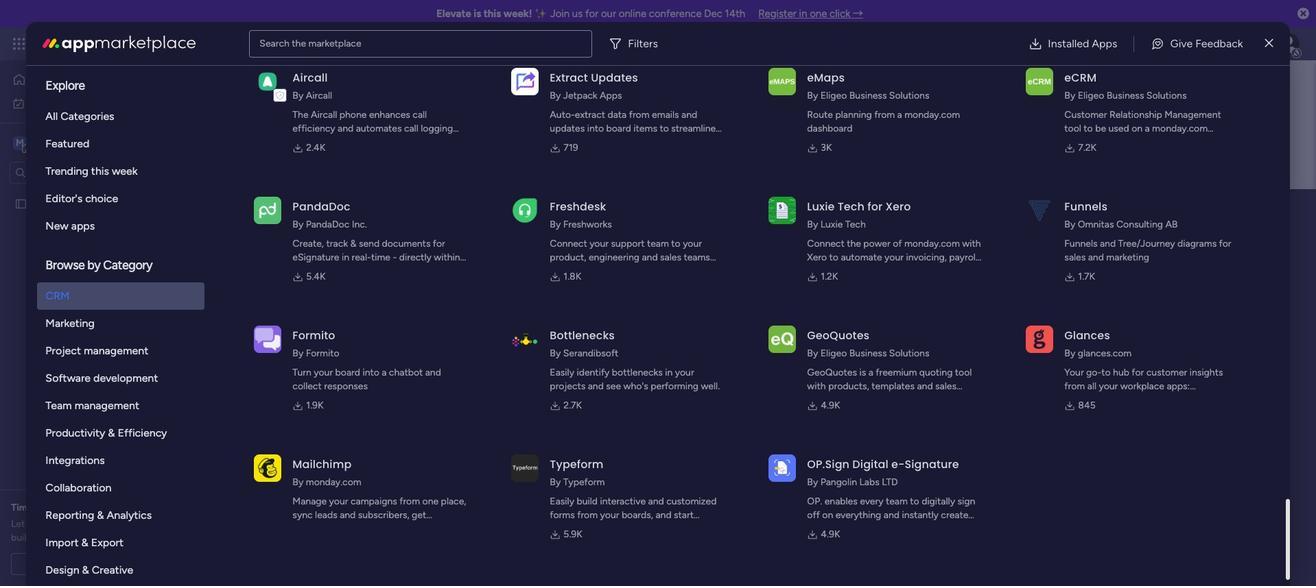 Task type: describe. For each thing, give the bounding box(es) containing it.
845
[[1079, 400, 1096, 412]]

by for emaps
[[808, 90, 818, 102]]

1.9k
[[306, 400, 324, 412]]

search the marketplace
[[260, 37, 361, 49]]

0 vertical spatial luxie
[[808, 199, 835, 215]]

be
[[1096, 123, 1107, 135]]

your inside the easily identify bottlenecks in your projects and see who's performing well.
[[675, 367, 694, 379]]

updates
[[591, 70, 638, 86]]

relationship
[[1110, 109, 1163, 121]]

test link
[[239, 328, 918, 367]]

funnels for funnels and tree/journey diagrams for sales and marketing
[[1065, 238, 1098, 250]]

sales inside 'funnels and tree/journey diagrams for sales and marketing'
[[1065, 252, 1086, 264]]

your inside auto-extract data from emails and updates into board items to streamline your workflows. perfect for  ticketing, and crm.
[[550, 137, 569, 148]]

1 vertical spatial aircall
[[306, 90, 332, 102]]

boards,
[[622, 510, 653, 522]]

test for public board icon
[[282, 342, 300, 353]]

business for ecrm
[[1107, 90, 1145, 102]]

invite members image
[[1136, 37, 1150, 51]]

with inside connect the power of monday.com with xero to automate your invoicing, payroll and contacts.
[[963, 238, 981, 250]]

in inside the easily identify bottlenecks in your projects and see who's performing well.
[[665, 367, 673, 379]]

by for pandadoc
[[293, 219, 304, 231]]

go-
[[1087, 367, 1102, 379]]

in inside create, track & send documents for esignature in real-time - directly within your monday.com interface
[[342, 252, 349, 264]]

all categories
[[46, 110, 114, 123]]

schedule a meeting
[[45, 559, 130, 570]]

tracking
[[808, 395, 842, 406]]

bottlenecks
[[550, 328, 615, 344]]

app logo image for glances
[[1026, 326, 1054, 353]]

1 vertical spatial review
[[78, 519, 106, 531]]

team
[[46, 400, 72, 413]]

your inside manage your campaigns from one place, sync leads and subscribers, get notifications and stats on sent campaigns.
[[329, 496, 348, 508]]

an
[[50, 502, 61, 514]]

track
[[326, 238, 348, 250]]

apps:
[[1167, 381, 1190, 393]]

public board image
[[14, 197, 27, 210]]

and inside connect the power of monday.com with xero to automate your invoicing, payroll and contacts.
[[808, 266, 823, 277]]

app logo image for extract
[[512, 68, 539, 95]]

app logo image for emaps
[[769, 68, 797, 95]]

every
[[860, 496, 884, 508]]

your up teams
[[683, 238, 702, 250]]

instantly inside op. enables every team to digitally sign off on everything and instantly create agreements when and where they are needed
[[902, 510, 939, 522]]

management for team management
[[75, 400, 139, 413]]

connect for by
[[550, 238, 587, 250]]

14th
[[725, 8, 746, 20]]

by for bottlenecks
[[550, 348, 561, 360]]

description
[[410, 228, 459, 240]]

dashboard
[[808, 123, 853, 135]]

0 vertical spatial review
[[94, 502, 124, 514]]

create, track & send documents for esignature in real-time - directly within your monday.com interface
[[293, 238, 460, 277]]

enables
[[825, 496, 858, 508]]

to up requests
[[672, 238, 681, 250]]

main inside the workspace selection element
[[32, 136, 56, 149]]

notifications image
[[1076, 37, 1089, 51]]

monday.com inside geoquotes is a freemium quoting tool with products, templates and sales tracking built for monday.com
[[881, 395, 936, 406]]

you
[[361, 310, 377, 321]]

0 vertical spatial tech
[[838, 199, 865, 215]]

interactive
[[600, 496, 646, 508]]

quoting
[[920, 367, 953, 379]]

0 vertical spatial formito
[[293, 328, 335, 344]]

for inside auto-extract data from emails and updates into board items to streamline your workflows. perfect for  ticketing, and crm.
[[654, 137, 666, 148]]

tool inside customer relationship management tool to be used on a monday.com dashboard
[[1065, 123, 1082, 135]]

0 vertical spatial typeform
[[550, 457, 604, 473]]

where
[[905, 524, 932, 535]]

xero inside luxie tech for xero by luxie tech
[[886, 199, 911, 215]]

0 vertical spatial pandadoc
[[293, 199, 351, 215]]

workspace image
[[13, 136, 27, 151]]

projects
[[550, 381, 586, 393]]

chatbot
[[389, 367, 423, 379]]

app logo image for typeform
[[512, 455, 539, 482]]

campaigns
[[351, 496, 397, 508]]

within inside create, track & send documents for esignature in real-time - directly within your monday.com interface
[[434, 252, 460, 264]]

responses
[[324, 381, 368, 393]]

and up 1.7k
[[1089, 252, 1104, 264]]

by for typeform
[[550, 477, 561, 489]]

xero,
[[1207, 395, 1229, 406]]

monday.com inside customer relationship management tool to be used on a monday.com dashboard
[[1153, 123, 1208, 135]]

to inside auto-extract data from emails and updates into board items to streamline your workflows. perfect for  ticketing, and crm.
[[660, 123, 669, 135]]

mailchimp
[[293, 457, 352, 473]]

experts
[[44, 519, 76, 531]]

by
[[87, 258, 100, 273]]

& for creative
[[82, 564, 89, 577]]

by inside 'mailchimp by monday.com'
[[293, 477, 304, 489]]

and inside the easily identify bottlenecks in your projects and see who's performing well.
[[588, 381, 604, 393]]

formito by formito
[[293, 328, 340, 360]]

requests
[[659, 266, 696, 277]]

browse by category
[[46, 258, 153, 273]]

the for search
[[292, 37, 306, 49]]

for inside 'funnels and tree/journey diagrams for sales and marketing'
[[1220, 238, 1232, 250]]

apps image
[[1166, 37, 1180, 51]]

op. enables every team to digitally sign off on everything and instantly create agreements when and where they are needed
[[808, 496, 976, 549]]

for inside your go-to hub for customer insights from all your workplace apps: quickbooks, pipedrive, hubspot, xero, stripe, mailchimp, and more.
[[1132, 367, 1145, 379]]

and right when
[[887, 524, 903, 535]]

let
[[11, 519, 25, 531]]

streamline inside 'connect your support team to your product, engineering and sales teams and streamline customer requests to your team.'
[[568, 266, 613, 277]]

ecrm
[[1065, 70, 1097, 86]]

elevate
[[437, 8, 471, 20]]

in right register
[[799, 8, 808, 20]]

on inside op. enables every team to digitally sign off on everything and instantly create agreements when and where they are needed
[[823, 510, 833, 522]]

test list box
[[0, 189, 175, 401]]

with inside geoquotes is a freemium quoting tool with products, templates and sales tracking built for monday.com
[[808, 381, 826, 393]]

perfect
[[620, 137, 652, 148]]

identify
[[577, 367, 610, 379]]

public board image
[[259, 340, 275, 355]]

stripe,
[[1065, 408, 1093, 420]]

from inside manage your campaigns from one place, sync leads and subscribers, get notifications and stats on sent campaigns.
[[400, 496, 420, 508]]

streamline inside auto-extract data from emails and updates into board items to streamline your workflows. perfect for  ticketing, and crm.
[[671, 123, 716, 135]]

items
[[634, 123, 658, 135]]

route planning from a monday.com dashboard
[[808, 109, 960, 135]]

mailchimp by monday.com
[[293, 457, 362, 489]]

to inside your go-to hub for customer insights from all your workplace apps: quickbooks, pipedrive, hubspot, xero, stripe, mailchimp, and more.
[[1102, 367, 1111, 379]]

performing
[[651, 381, 699, 393]]

apps inside extract updates by jetpack apps
[[600, 90, 622, 102]]

export
[[91, 537, 124, 550]]

subscribers,
[[358, 510, 410, 522]]

main workspace inside the workspace selection element
[[32, 136, 113, 149]]

by for ecrm
[[1065, 90, 1076, 102]]

by for aircall
[[293, 90, 304, 102]]

inbox image
[[1106, 37, 1120, 51]]

by inside op.sign digital e-signature by pangolin labs ltd
[[808, 477, 818, 489]]

1 vertical spatial call
[[404, 123, 419, 135]]

in right recently
[[448, 310, 455, 321]]

schedule
[[45, 559, 85, 570]]

easily build interactive and customized forms from your boards, and start collecting data instantly
[[550, 496, 717, 535]]

Main workspace field
[[339, 194, 1261, 225]]

they
[[934, 524, 953, 535]]

apps marketplace image
[[43, 35, 196, 52]]

and inside your go-to hub for customer insights from all your workplace apps: quickbooks, pipedrive, hubspot, xero, stripe, mailchimp, and more.
[[1144, 408, 1160, 420]]

a inside customer relationship management tool to be used on a monday.com dashboard
[[1145, 123, 1150, 135]]

trending
[[46, 165, 89, 178]]

data inside easily build interactive and customized forms from your boards, and start collecting data instantly
[[595, 524, 614, 535]]

and down product,
[[550, 266, 566, 277]]

freshdesk by freshworks
[[550, 199, 612, 231]]

for inside luxie tech for xero by luxie tech
[[868, 199, 883, 215]]

1 vertical spatial pandadoc
[[306, 219, 350, 231]]

0 vertical spatial management
[[138, 36, 213, 51]]

from inside route planning from a monday.com dashboard
[[875, 109, 895, 121]]

and inside the aircall phone enhances call efficiency and automates call logging within monday.com crm.
[[338, 123, 354, 135]]

0 vertical spatial call
[[413, 109, 427, 121]]

and up when
[[884, 510, 900, 522]]

4.9k for by
[[821, 400, 841, 412]]

on inside customer relationship management tool to be used on a monday.com dashboard
[[1132, 123, 1143, 135]]

design
[[46, 564, 79, 577]]

new
[[46, 220, 69, 233]]

tree/journey
[[1119, 238, 1176, 250]]

everything
[[836, 510, 882, 522]]

your inside your go-to hub for customer insights from all your workplace apps: quickbooks, pipedrive, hubspot, xero, stripe, mailchimp, and more.
[[1099, 381, 1118, 393]]

for right "us"
[[585, 8, 599, 20]]

my work
[[30, 97, 67, 109]]

Search in workspace field
[[29, 165, 115, 181]]

your left the team.
[[550, 279, 569, 291]]

efficiency
[[293, 123, 335, 135]]

& inside create, track & send documents for esignature in real-time - directly within your monday.com interface
[[350, 238, 357, 250]]

built inside geoquotes is a freemium quoting tool with products, templates and sales tracking built for monday.com
[[845, 395, 864, 406]]

within inside the aircall phone enhances call efficiency and automates call logging within monday.com crm.
[[293, 137, 319, 148]]

a inside button
[[87, 559, 92, 570]]

sales inside 'connect your support team to your product, engineering and sales teams and streamline customer requests to your team.'
[[660, 252, 682, 264]]

app logo image for ecrm
[[1026, 68, 1054, 95]]

reporting & analytics
[[46, 509, 152, 522]]

featured
[[46, 137, 89, 150]]

app logo image for geoquotes
[[769, 326, 797, 353]]

2 vertical spatial this
[[458, 310, 473, 321]]

and right emails
[[682, 109, 698, 121]]

your inside create, track & send documents for esignature in real-time - directly within your monday.com interface
[[293, 266, 312, 277]]

and left stats at the left of page
[[349, 524, 365, 535]]

bottlenecks
[[612, 367, 663, 379]]

1 vertical spatial formito
[[306, 348, 340, 360]]

from inside easily build interactive and customized forms from your boards, and start collecting data instantly
[[577, 510, 598, 522]]

and down updates
[[550, 150, 566, 162]]

of inside connect the power of monday.com with xero to automate your invoicing, payroll and contacts.
[[893, 238, 902, 250]]

design & creative
[[46, 564, 133, 577]]

op.
[[808, 496, 823, 508]]

logging
[[421, 123, 453, 135]]

by for geoquotes
[[808, 348, 818, 360]]

recent
[[259, 277, 294, 290]]

monday.com inside connect the power of monday.com with xero to automate your invoicing, payroll and contacts.
[[905, 238, 960, 250]]

and inside geoquotes is a freemium quoting tool with products, templates and sales tracking built for monday.com
[[917, 381, 933, 393]]

& for export
[[81, 537, 88, 550]]

to down teams
[[698, 266, 707, 277]]

monday.com inside the aircall phone enhances call efficiency and automates call logging within monday.com crm.
[[321, 137, 377, 148]]

and right leads
[[340, 510, 356, 522]]

build
[[577, 496, 598, 508]]

xero inside connect the power of monday.com with xero to automate your invoicing, payroll and contacts.
[[808, 252, 827, 264]]

digital
[[853, 457, 889, 473]]

schedule a meeting button
[[11, 554, 164, 576]]

crm. inside the aircall phone enhances call efficiency and automates call logging within monday.com crm.
[[379, 137, 402, 148]]

the for connect
[[847, 238, 861, 250]]

turn your board into a chatbot and collect responses
[[293, 367, 441, 393]]

tool inside geoquotes is a freemium quoting tool with products, templates and sales tracking built for monday.com
[[955, 367, 972, 379]]

create
[[941, 510, 969, 522]]

1.7k
[[1079, 271, 1096, 283]]

0 vertical spatial our
[[601, 8, 616, 20]]

e-
[[892, 457, 905, 473]]

filters button
[[604, 30, 669, 57]]

funnels and tree/journey diagrams for sales and marketing
[[1065, 238, 1232, 264]]

apps inside button
[[1092, 37, 1118, 50]]

and right 'boards'
[[291, 310, 307, 321]]

app logo image for formito
[[254, 326, 282, 353]]

glances by glances.com
[[1065, 328, 1132, 360]]

app logo image for funnels
[[1026, 197, 1054, 224]]

is for a
[[860, 367, 866, 379]]

customer inside 'connect your support team to your product, engineering and sales teams and streamline customer requests to your team.'
[[615, 266, 656, 277]]

into inside auto-extract data from emails and updates into board items to streamline your workflows. perfect for  ticketing, and crm.
[[587, 123, 604, 135]]

app logo image for luxie
[[769, 197, 797, 224]]

explore
[[46, 78, 85, 93]]

monday.com inside 'mailchimp by monday.com'
[[306, 477, 362, 489]]

test for public board image
[[32, 198, 50, 210]]

0 vertical spatial aircall
[[293, 70, 328, 86]]

customer relationship management tool to be used on a monday.com dashboard
[[1065, 109, 1222, 148]]



Task type: vqa. For each thing, say whether or not it's contained in the screenshot.


Task type: locate. For each thing, give the bounding box(es) containing it.
geoquotes for geoquotes is a freemium quoting tool with products, templates and sales tracking built for monday.com
[[808, 367, 857, 379]]

1 vertical spatial tool
[[955, 367, 972, 379]]

give
[[1171, 37, 1193, 50]]

extract
[[575, 109, 606, 121]]

enhances
[[369, 109, 410, 121]]

funnels inside funnels by omnitas consulting ab
[[1065, 199, 1108, 215]]

and left contacts.
[[808, 266, 823, 277]]

into inside turn your board into a chatbot and collect responses
[[363, 367, 379, 379]]

a down emaps by eligeo business solutions
[[898, 109, 903, 121]]

2 horizontal spatial sales
[[1065, 252, 1086, 264]]

search
[[260, 37, 290, 49]]

sales
[[660, 252, 682, 264], [1065, 252, 1086, 264], [936, 381, 957, 393]]

your down interactive at the left bottom of the page
[[600, 510, 620, 522]]

& left what
[[97, 509, 104, 522]]

interface
[[372, 266, 411, 277]]

by inside bottlenecks by serandibsoft
[[550, 348, 561, 360]]

funnels inside 'funnels and tree/journey diagrams for sales and marketing'
[[1065, 238, 1098, 250]]

by inside "glances by glances.com"
[[1065, 348, 1076, 360]]

1 horizontal spatial on
[[823, 510, 833, 522]]

visited
[[380, 310, 408, 321]]

1 horizontal spatial crm.
[[568, 150, 591, 162]]

typeform by typeform
[[550, 457, 605, 489]]

register in one click → link
[[759, 8, 864, 20]]

2 vertical spatial on
[[391, 524, 402, 535]]

solutions up route planning from a monday.com dashboard
[[890, 90, 930, 102]]

0 horizontal spatial sales
[[660, 252, 682, 264]]

of right the power at right top
[[893, 238, 902, 250]]

solutions inside the geoquotes by eligeo business solutions
[[890, 348, 930, 360]]

main up add
[[343, 194, 395, 225]]

a down import & export
[[87, 559, 92, 570]]

main workspace down all categories
[[32, 136, 113, 149]]

a inside geoquotes is a freemium quoting tool with products, templates and sales tracking built for monday.com
[[869, 367, 874, 379]]

easily identify bottlenecks in your projects and see who's performing well.
[[550, 367, 720, 393]]

search everything image
[[1200, 37, 1214, 51]]

monday.com inside route planning from a monday.com dashboard
[[905, 109, 960, 121]]

glances.com
[[1078, 348, 1132, 360]]

0 horizontal spatial instantly
[[616, 524, 653, 535]]

1 vertical spatial customer
[[1147, 367, 1188, 379]]

streamline up the team.
[[568, 266, 613, 277]]

typeform
[[550, 457, 604, 473], [563, 477, 605, 489]]

work right the monday
[[111, 36, 136, 51]]

geoquotes for geoquotes by eligeo business solutions
[[808, 328, 870, 344]]

our up so
[[27, 519, 41, 531]]

0 vertical spatial of
[[893, 238, 902, 250]]

is right elevate
[[474, 8, 481, 20]]

to left be
[[1084, 123, 1093, 135]]

in up performing
[[665, 367, 673, 379]]

sales up 1.7k
[[1065, 252, 1086, 264]]

0 horizontal spatial the
[[292, 37, 306, 49]]

app logo image for freshdesk
[[512, 197, 539, 224]]

business inside emaps by eligeo business solutions
[[850, 90, 887, 102]]

0 horizontal spatial main workspace
[[32, 136, 113, 149]]

work inside button
[[46, 97, 67, 109]]

solutions up freemium
[[890, 348, 930, 360]]

serandibsoft
[[563, 348, 619, 360]]

xero up 1.2k
[[808, 252, 827, 264]]

tool down customer on the right
[[1065, 123, 1082, 135]]

easily inside easily build interactive and customized forms from your boards, and start collecting data instantly
[[550, 496, 575, 508]]

a
[[898, 109, 903, 121], [1145, 123, 1150, 135], [382, 367, 387, 379], [869, 367, 874, 379], [87, 559, 92, 570]]

digitally
[[922, 496, 956, 508]]

app logo image for op.sign
[[769, 455, 797, 482]]

within down description
[[434, 252, 460, 264]]

aircall up efficiency on the top of the page
[[311, 109, 337, 121]]

of right free
[[82, 533, 91, 544]]

boards
[[297, 277, 330, 290]]

on left sent
[[391, 524, 402, 535]]

0 horizontal spatial crm.
[[379, 137, 402, 148]]

2 geoquotes from the top
[[808, 367, 857, 379]]

1 horizontal spatial one
[[810, 8, 827, 20]]

online
[[619, 8, 647, 20]]

your down esignature at the top of page
[[293, 266, 312, 277]]

monday.com inside create, track & send documents for esignature in real-time - directly within your monday.com interface
[[314, 266, 370, 277]]

2 easily from the top
[[550, 496, 575, 508]]

and down identify
[[588, 381, 604, 393]]

business up freemium
[[850, 348, 887, 360]]

op.sign
[[808, 457, 850, 473]]

give feedback button
[[1141, 30, 1255, 57]]

crm. down 'automates'
[[379, 137, 402, 148]]

eligeo up products,
[[821, 348, 847, 360]]

give feedback link
[[1141, 30, 1255, 57]]

2 4.9k from the top
[[821, 529, 841, 541]]

workplace
[[1121, 381, 1165, 393]]

solutions inside ecrm by eligeo business solutions
[[1147, 90, 1187, 102]]

workspace selection element
[[13, 135, 115, 153]]

see plans
[[240, 38, 282, 49]]

from up items
[[629, 109, 650, 121]]

4.9k down products,
[[821, 400, 841, 412]]

apps
[[1092, 37, 1118, 50], [600, 90, 622, 102]]

0 vertical spatial one
[[810, 8, 827, 20]]

0 vertical spatial tool
[[1065, 123, 1082, 135]]

from inside auto-extract data from emails and updates into board items to streamline your workflows. perfect for  ticketing, and crm.
[[629, 109, 650, 121]]

by inside emaps by eligeo business solutions
[[808, 90, 818, 102]]

solutions for geoquotes
[[890, 348, 930, 360]]

0 horizontal spatial this
[[91, 165, 109, 178]]

by inside luxie tech for xero by luxie tech
[[808, 219, 818, 231]]

dapulse x slim image
[[1266, 35, 1274, 52]]

pandadoc up add
[[293, 199, 351, 215]]

from down build at the left bottom of page
[[577, 510, 598, 522]]

for down templates
[[866, 395, 878, 406]]

1 vertical spatial main
[[343, 194, 395, 225]]

and left start
[[656, 510, 672, 522]]

1 horizontal spatial tool
[[1065, 123, 1082, 135]]

for inside time for an expert review let our experts review what you've built so far. free of charge
[[35, 502, 48, 514]]

from inside your go-to hub for customer insights from all your workplace apps: quickbooks, pipedrive, hubspot, xero, stripe, mailchimp, and more.
[[1065, 381, 1085, 393]]

built down let
[[11, 533, 30, 544]]

solutions inside emaps by eligeo business solutions
[[890, 90, 930, 102]]

3k
[[821, 142, 832, 154]]

see
[[240, 38, 256, 49]]

to left hub
[[1102, 367, 1111, 379]]

your
[[1065, 367, 1084, 379]]

board inside turn your board into a chatbot and collect responses
[[335, 367, 360, 379]]

to up contacts.
[[830, 252, 839, 264]]

instantly up where
[[902, 510, 939, 522]]

0 vertical spatial built
[[845, 395, 864, 406]]

from right planning
[[875, 109, 895, 121]]

0 horizontal spatial on
[[391, 524, 402, 535]]

business up planning
[[850, 90, 887, 102]]

eligeo for geoquotes
[[821, 348, 847, 360]]

funnels for funnels by omnitas consulting ab
[[1065, 199, 1108, 215]]

1 horizontal spatial sales
[[936, 381, 957, 393]]

1 connect from the left
[[550, 238, 587, 250]]

trending this week
[[46, 165, 138, 178]]

1 vertical spatial apps
[[600, 90, 622, 102]]

from down your on the bottom right of the page
[[1065, 381, 1085, 393]]

notifications
[[293, 524, 347, 535]]

1 horizontal spatial the
[[847, 238, 861, 250]]

by inside extract updates by jetpack apps
[[550, 90, 561, 102]]

1 vertical spatial main workspace
[[343, 194, 519, 225]]

one inside manage your campaigns from one place, sync leads and subscribers, get notifications and stats on sent campaigns.
[[423, 496, 439, 508]]

on right the off
[[823, 510, 833, 522]]

team right 'support'
[[647, 238, 669, 250]]

1 horizontal spatial with
[[963, 238, 981, 250]]

insights
[[1190, 367, 1224, 379]]

collect
[[293, 381, 322, 393]]

for inside geoquotes is a freemium quoting tool with products, templates and sales tracking built for monday.com
[[866, 395, 878, 406]]

place,
[[441, 496, 466, 508]]

& left the send
[[350, 238, 357, 250]]

with up payroll at right top
[[963, 238, 981, 250]]

for inside create, track & send documents for esignature in real-time - directly within your monday.com interface
[[433, 238, 445, 250]]

1 vertical spatial this
[[91, 165, 109, 178]]

1 vertical spatial into
[[363, 367, 379, 379]]

on inside manage your campaigns from one place, sync leads and subscribers, get notifications and stats on sent campaigns.
[[391, 524, 402, 535]]

select product image
[[12, 37, 26, 51]]

and down the phone
[[338, 123, 354, 135]]

your inside easily build interactive and customized forms from your boards, and start collecting data instantly
[[600, 510, 620, 522]]

click
[[830, 8, 851, 20]]

ltd
[[882, 477, 898, 489]]

0 vertical spatial work
[[111, 36, 136, 51]]

review up what
[[94, 502, 124, 514]]

of inside time for an expert review let our experts review what you've built so far. free of charge
[[82, 533, 91, 544]]

customer inside your go-to hub for customer insights from all your workplace apps: quickbooks, pipedrive, hubspot, xero, stripe, mailchimp, and more.
[[1147, 367, 1188, 379]]

0 horizontal spatial apps
[[600, 90, 622, 102]]

collaboration
[[46, 482, 112, 495]]

1 horizontal spatial team
[[886, 496, 908, 508]]

0 horizontal spatial one
[[423, 496, 439, 508]]

0 vertical spatial within
[[293, 137, 319, 148]]

board inside auto-extract data from emails and updates into board items to streamline your workflows. perfect for  ticketing, and crm.
[[606, 123, 631, 135]]

by inside the formito by formito
[[293, 348, 304, 360]]

pandadoc up track
[[306, 219, 350, 231]]

& right free
[[81, 537, 88, 550]]

1 horizontal spatial connect
[[808, 238, 845, 250]]

board up responses
[[335, 367, 360, 379]]

new apps
[[46, 220, 95, 233]]

our inside time for an expert review let our experts review what you've built so far. free of charge
[[27, 519, 41, 531]]

well.
[[701, 381, 720, 393]]

freshdesk
[[550, 199, 607, 215]]

by inside freshdesk by freshworks
[[550, 219, 561, 231]]

project management
[[46, 345, 148, 358]]

your up leads
[[329, 496, 348, 508]]

& for analytics
[[97, 509, 104, 522]]

emaps
[[808, 70, 845, 86]]

0 horizontal spatial xero
[[808, 252, 827, 264]]

turn
[[293, 367, 312, 379]]

and right the chatbot
[[425, 367, 441, 379]]

eligeo for emaps
[[821, 90, 847, 102]]

and up boards,
[[648, 496, 664, 508]]

1 horizontal spatial within
[[434, 252, 460, 264]]

business for emaps
[[850, 90, 887, 102]]

1 horizontal spatial built
[[845, 395, 864, 406]]

1 vertical spatial crm.
[[568, 150, 591, 162]]

for up "workplace"
[[1132, 367, 1145, 379]]

bottlenecks by serandibsoft
[[550, 328, 619, 360]]

solutions for emaps
[[890, 90, 930, 102]]

1 vertical spatial management
[[84, 345, 148, 358]]

for left an at the bottom left
[[35, 502, 48, 514]]

home
[[32, 73, 58, 85]]

built inside time for an expert review let our experts review what you've built so far. free of charge
[[11, 533, 30, 544]]

and inside turn your board into a chatbot and collect responses
[[425, 367, 441, 379]]

1 vertical spatial work
[[46, 97, 67, 109]]

connect up product,
[[550, 238, 587, 250]]

your up performing
[[675, 367, 694, 379]]

0 horizontal spatial our
[[27, 519, 41, 531]]

connect inside 'connect your support team to your product, engineering and sales teams and streamline customer requests to your team.'
[[550, 238, 587, 250]]

for down items
[[654, 137, 666, 148]]

1 horizontal spatial customer
[[1147, 367, 1188, 379]]

1 horizontal spatial is
[[860, 367, 866, 379]]

management for project management
[[84, 345, 148, 358]]

by inside funnels by omnitas consulting ab
[[1065, 219, 1076, 231]]

team inside op. enables every team to digitally sign off on everything and instantly create agreements when and where they are needed
[[886, 496, 908, 508]]

review up import & export
[[78, 519, 106, 531]]

team for freshworks
[[647, 238, 669, 250]]

business inside ecrm by eligeo business solutions
[[1107, 90, 1145, 102]]

diagrams
[[1178, 238, 1217, 250]]

crm. inside auto-extract data from emails and updates into board items to streamline your workflows. perfect for  ticketing, and crm.
[[568, 150, 591, 162]]

0 vertical spatial on
[[1132, 123, 1143, 135]]

2 funnels from the top
[[1065, 238, 1098, 250]]

1 vertical spatial the
[[847, 238, 861, 250]]

1 vertical spatial test
[[282, 342, 300, 353]]

and down quoting
[[917, 381, 933, 393]]

is for this
[[474, 8, 481, 20]]

from
[[629, 109, 650, 121], [875, 109, 895, 121], [1065, 381, 1085, 393], [400, 496, 420, 508], [577, 510, 598, 522]]

ecrm by eligeo business solutions
[[1065, 70, 1187, 102]]

eligeo inside the geoquotes by eligeo business solutions
[[821, 348, 847, 360]]

1 horizontal spatial main
[[343, 194, 395, 225]]

by inside typeform by typeform
[[550, 477, 561, 489]]

4.9k for digital
[[821, 529, 841, 541]]

auto-
[[550, 109, 575, 121]]

formito
[[293, 328, 335, 344], [306, 348, 340, 360]]

& for efficiency
[[108, 427, 115, 440]]

0 vertical spatial streamline
[[671, 123, 716, 135]]

team for e-
[[886, 496, 908, 508]]

your inside connect the power of monday.com with xero to automate your invoicing, payroll and contacts.
[[885, 252, 904, 264]]

eligeo down emaps
[[821, 90, 847, 102]]

agreements
[[808, 524, 859, 535]]

geoquotes
[[808, 328, 870, 344], [808, 367, 857, 379]]

work for monday
[[111, 36, 136, 51]]

0 vertical spatial the
[[292, 37, 306, 49]]

tech
[[838, 199, 865, 215], [846, 219, 866, 231]]

1 horizontal spatial this
[[458, 310, 473, 321]]

monday work management
[[61, 36, 213, 51]]

with up tracking
[[808, 381, 826, 393]]

crm
[[46, 290, 70, 303]]

0 vertical spatial crm.
[[379, 137, 402, 148]]

formito down dashboards
[[293, 328, 335, 344]]

a down relationship
[[1145, 123, 1150, 135]]

0 vertical spatial with
[[963, 238, 981, 250]]

sales inside geoquotes is a freemium quoting tool with products, templates and sales tracking built for monday.com
[[936, 381, 957, 393]]

2 connect from the left
[[808, 238, 845, 250]]

eligeo for ecrm
[[1078, 90, 1105, 102]]

1 vertical spatial on
[[823, 510, 833, 522]]

freshworks
[[563, 219, 612, 231]]

0 vertical spatial team
[[647, 238, 669, 250]]

1 vertical spatial built
[[11, 533, 30, 544]]

a inside turn your board into a chatbot and collect responses
[[382, 367, 387, 379]]

4.9k
[[821, 400, 841, 412], [821, 529, 841, 541]]

board up perfect
[[606, 123, 631, 135]]

option
[[0, 192, 175, 194]]

funnels down omnitas
[[1065, 238, 1098, 250]]

1 horizontal spatial main workspace
[[343, 194, 519, 225]]

customer down engineering
[[615, 266, 656, 277]]

the up automate
[[847, 238, 861, 250]]

0 horizontal spatial within
[[293, 137, 319, 148]]

1 geoquotes from the top
[[808, 328, 870, 344]]

installed apps button
[[1018, 30, 1129, 57]]

1 horizontal spatial apps
[[1092, 37, 1118, 50]]

funnels
[[1065, 199, 1108, 215], [1065, 238, 1098, 250]]

from up the get
[[400, 496, 420, 508]]

1 vertical spatial board
[[335, 367, 360, 379]]

easily for bottlenecks
[[550, 367, 575, 379]]

by inside the geoquotes by eligeo business solutions
[[808, 348, 818, 360]]

elevate is this week! ✨ join us for our online conference dec 14th
[[437, 8, 746, 20]]

team inside 'connect your support team to your product, engineering and sales teams and streamline customer requests to your team.'
[[647, 238, 669, 250]]

1 vertical spatial is
[[860, 367, 866, 379]]

sign
[[958, 496, 976, 508]]

join
[[550, 8, 570, 20]]

eligeo inside ecrm by eligeo business solutions
[[1078, 90, 1105, 102]]

1 vertical spatial funnels
[[1065, 238, 1098, 250]]

0 horizontal spatial of
[[82, 533, 91, 544]]

by for glances
[[1065, 348, 1076, 360]]

to inside connect the power of monday.com with xero to automate your invoicing, payroll and contacts.
[[830, 252, 839, 264]]

1 vertical spatial data
[[595, 524, 614, 535]]

& right design
[[82, 564, 89, 577]]

to inside customer relationship management tool to be used on a monday.com dashboard
[[1084, 123, 1093, 135]]

1 vertical spatial geoquotes
[[808, 367, 857, 379]]

0 vertical spatial instantly
[[902, 510, 939, 522]]

0 horizontal spatial streamline
[[568, 266, 613, 277]]

connect inside connect the power of monday.com with xero to automate your invoicing, payroll and contacts.
[[808, 238, 845, 250]]

aircall up the
[[306, 90, 332, 102]]

add to favorites image
[[887, 340, 900, 354]]

aircall inside the aircall phone enhances call efficiency and automates call logging within monday.com crm.
[[311, 109, 337, 121]]

your up engineering
[[590, 238, 609, 250]]

easily inside the easily identify bottlenecks in your projects and see who's performing well.
[[550, 367, 575, 379]]

geoquotes is a freemium quoting tool with products, templates and sales tracking built for monday.com
[[808, 367, 972, 406]]

your right all
[[1099, 381, 1118, 393]]

0 horizontal spatial customer
[[615, 266, 656, 277]]

1 vertical spatial of
[[82, 533, 91, 544]]

built down products,
[[845, 395, 864, 406]]

0 vertical spatial geoquotes
[[808, 328, 870, 344]]

help image
[[1230, 37, 1244, 51]]

all
[[1088, 381, 1097, 393]]

efficiency
[[118, 427, 167, 440]]

0 vertical spatial this
[[484, 8, 501, 20]]

1 horizontal spatial work
[[111, 36, 136, 51]]

0 vertical spatial easily
[[550, 367, 575, 379]]

solutions for ecrm
[[1147, 90, 1187, 102]]

0 vertical spatial board
[[606, 123, 631, 135]]

customer up the apps:
[[1147, 367, 1188, 379]]

2 horizontal spatial this
[[484, 8, 501, 20]]

by for funnels
[[1065, 219, 1076, 231]]

editor's choice
[[46, 192, 118, 205]]

to left digitally
[[910, 496, 920, 508]]

the right search
[[292, 37, 306, 49]]

1 horizontal spatial instantly
[[902, 510, 939, 522]]

and down omnitas
[[1100, 238, 1116, 250]]

is
[[474, 8, 481, 20], [860, 367, 866, 379]]

connect for tech
[[808, 238, 845, 250]]

1 vertical spatial tech
[[846, 219, 866, 231]]

brad klo image
[[1278, 33, 1300, 55]]

app logo image
[[254, 68, 282, 95], [512, 68, 539, 95], [769, 68, 797, 95], [1026, 68, 1054, 95], [254, 197, 282, 224], [512, 197, 539, 224], [769, 197, 797, 224], [1026, 197, 1054, 224], [254, 326, 282, 353], [512, 326, 539, 353], [769, 326, 797, 353], [1026, 326, 1054, 353], [254, 455, 282, 482], [512, 455, 539, 482], [769, 455, 797, 482]]

import
[[46, 537, 79, 550]]

customer
[[615, 266, 656, 277], [1147, 367, 1188, 379]]

to down emails
[[660, 123, 669, 135]]

1 vertical spatial luxie
[[821, 219, 843, 231]]

import & export
[[46, 537, 124, 550]]

easily for typeform
[[550, 496, 575, 508]]

1 vertical spatial one
[[423, 496, 439, 508]]

to inside op. enables every team to digitally sign off on everything and instantly create agreements when and where they are needed
[[910, 496, 920, 508]]

geoquotes inside geoquotes is a freemium quoting tool with products, templates and sales tracking built for monday.com
[[808, 367, 857, 379]]

data inside auto-extract data from emails and updates into board items to streamline your workflows. perfect for  ticketing, and crm.
[[608, 109, 627, 121]]

productivity & efficiency
[[46, 427, 167, 440]]

within down efficiency on the top of the page
[[293, 137, 319, 148]]

this right recently
[[458, 310, 473, 321]]

marketplace
[[309, 37, 361, 49]]

apps down updates
[[600, 90, 622, 102]]

0 horizontal spatial built
[[11, 533, 30, 544]]

&
[[350, 238, 357, 250], [108, 427, 115, 440], [97, 509, 104, 522], [81, 537, 88, 550], [82, 564, 89, 577]]

for right diagrams
[[1220, 238, 1232, 250]]

development
[[93, 372, 158, 385]]

0 horizontal spatial with
[[808, 381, 826, 393]]

work for my
[[46, 97, 67, 109]]

conference
[[649, 8, 702, 20]]

0 vertical spatial main
[[32, 136, 56, 149]]

and down 'support'
[[642, 252, 658, 264]]

0 horizontal spatial is
[[474, 8, 481, 20]]

in left real- at top left
[[342, 252, 349, 264]]

eligeo inside emaps by eligeo business solutions
[[821, 90, 847, 102]]

0 vertical spatial apps
[[1092, 37, 1118, 50]]

eligeo up customer on the right
[[1078, 90, 1105, 102]]

the
[[293, 109, 309, 121]]

1 4.9k from the top
[[821, 400, 841, 412]]

1 funnels from the top
[[1065, 199, 1108, 215]]

customer
[[1065, 109, 1108, 121]]

for
[[585, 8, 599, 20], [654, 137, 666, 148], [868, 199, 883, 215], [433, 238, 445, 250], [1220, 238, 1232, 250], [1132, 367, 1145, 379], [866, 395, 878, 406], [35, 502, 48, 514]]

test
[[32, 198, 50, 210], [282, 342, 300, 353]]

1 vertical spatial with
[[808, 381, 826, 393]]

for right 'documents'
[[433, 238, 445, 250]]

documents
[[382, 238, 431, 250]]

instantly inside easily build interactive and customized forms from your boards, and start collecting data instantly
[[616, 524, 653, 535]]

business up relationship
[[1107, 90, 1145, 102]]

expert
[[63, 502, 92, 514]]

by for formito
[[293, 348, 304, 360]]

crm.
[[379, 137, 402, 148], [568, 150, 591, 162]]

a left the chatbot
[[382, 367, 387, 379]]

1 horizontal spatial test
[[282, 342, 300, 353]]

a inside route planning from a monday.com dashboard
[[898, 109, 903, 121]]

0 horizontal spatial connect
[[550, 238, 587, 250]]

on down relationship
[[1132, 123, 1143, 135]]

aircall down search the marketplace
[[293, 70, 328, 86]]

updates
[[550, 123, 585, 135]]

1 vertical spatial instantly
[[616, 524, 653, 535]]

test inside test list box
[[32, 198, 50, 210]]

2.4k
[[306, 142, 326, 154]]

you've
[[133, 519, 160, 531]]

data right extract
[[608, 109, 627, 121]]

leads
[[315, 510, 338, 522]]

the inside connect the power of monday.com with xero to automate your invoicing, payroll and contacts.
[[847, 238, 861, 250]]

by for freshdesk
[[550, 219, 561, 231]]

0 horizontal spatial board
[[335, 367, 360, 379]]

app logo image for bottlenecks
[[512, 326, 539, 353]]

your inside turn your board into a chatbot and collect responses
[[314, 367, 333, 379]]

1 vertical spatial typeform
[[563, 477, 605, 489]]

by inside aircall by aircall
[[293, 90, 304, 102]]

app logo image for pandadoc
[[254, 197, 282, 224]]

4.9k down the everything
[[821, 529, 841, 541]]

1 vertical spatial our
[[27, 519, 41, 531]]

1 easily from the top
[[550, 367, 575, 379]]

& left "efficiency"
[[108, 427, 115, 440]]

management
[[138, 36, 213, 51], [84, 345, 148, 358], [75, 400, 139, 413]]

work
[[111, 36, 136, 51], [46, 97, 67, 109]]

0 vertical spatial xero
[[886, 199, 911, 215]]

business for geoquotes
[[850, 348, 887, 360]]

who's
[[624, 381, 649, 393]]



